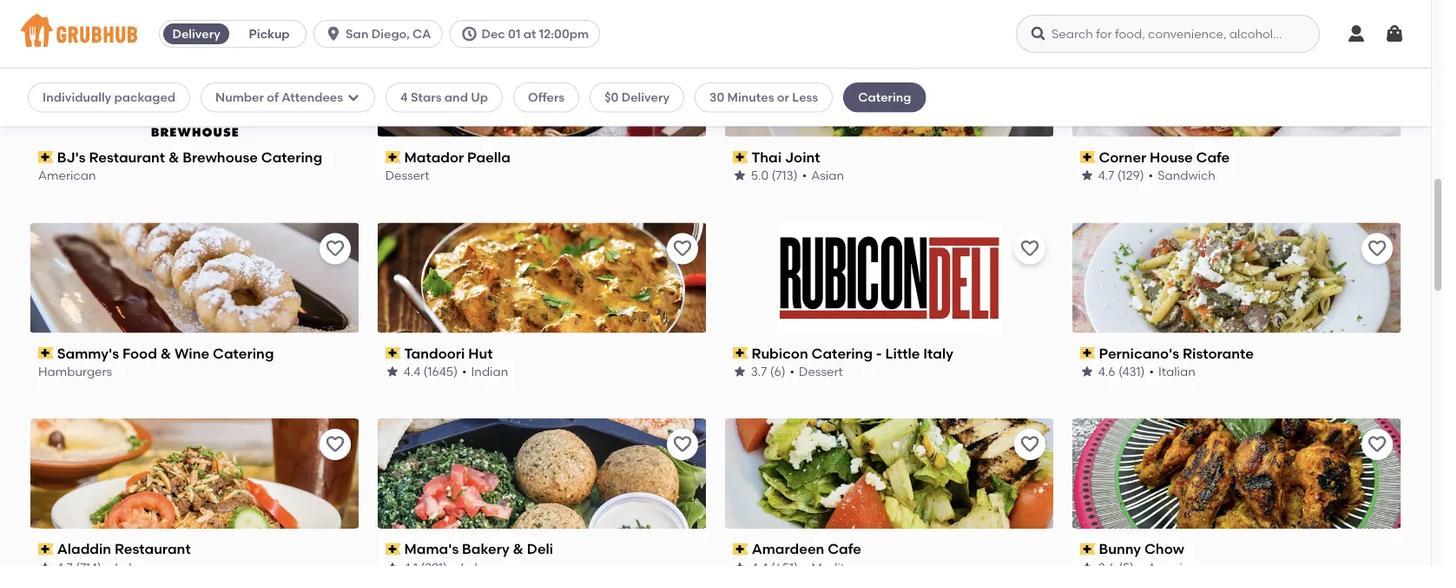 Task type: describe. For each thing, give the bounding box(es) containing it.
dec 01 at 12:00pm button
[[450, 20, 608, 48]]

tandoori hut link
[[386, 344, 699, 363]]

bj's restaurant & brewhouse catering logo image
[[151, 26, 238, 137]]

rubicon
[[752, 345, 809, 362]]

save this restaurant button for tandoori hut
[[667, 233, 699, 264]]

star icon image for aladdin
[[38, 561, 52, 567]]

tandoori hut logo image
[[378, 223, 706, 333]]

individually packaged
[[43, 90, 176, 105]]

save this restaurant image for sammy's food & wine catering
[[325, 238, 346, 259]]

restaurant for bj's
[[89, 149, 165, 165]]

pernicano's ristorante
[[1100, 345, 1255, 362]]

5.0 (713)
[[752, 168, 798, 183]]

• for thai
[[803, 168, 808, 183]]

4.6 (431)
[[1099, 364, 1146, 379]]

subscription pass image for mama's bakery & deli
[[386, 544, 401, 556]]

sandwich
[[1159, 168, 1217, 183]]

subscription pass image for tandoori hut
[[386, 347, 401, 359]]

matador paella
[[405, 149, 511, 165]]

subscription pass image for corner house cafe
[[1081, 151, 1096, 163]]

star icon image for mama's
[[386, 561, 400, 567]]

offers
[[528, 90, 565, 105]]

& for wine
[[160, 345, 171, 362]]

save this restaurant image for bj's restaurant & brewhouse catering
[[325, 42, 346, 63]]

american
[[38, 168, 96, 183]]

• sandwich
[[1149, 168, 1217, 183]]

less
[[793, 90, 819, 105]]

matador
[[405, 149, 464, 165]]

cafe inside "link"
[[828, 541, 862, 558]]

1 vertical spatial dessert
[[800, 364, 844, 379]]

save this restaurant image for pernicano's ristorante
[[1368, 238, 1389, 259]]

thai joint link
[[733, 147, 1046, 167]]

3.7 (6)
[[752, 364, 786, 379]]

5.0
[[752, 168, 769, 183]]

corner house cafe
[[1100, 149, 1231, 165]]

amardeen cafe link
[[733, 540, 1046, 559]]

• dessert
[[791, 364, 844, 379]]

or
[[778, 90, 790, 105]]

star icon image for thai
[[733, 169, 747, 183]]

3.7
[[752, 364, 768, 379]]

bj's restaurant & brewhouse catering
[[57, 149, 323, 165]]

bunny chow link
[[1081, 540, 1394, 559]]

star icon image for bunny
[[1081, 561, 1095, 567]]

bj's restaurant & brewhouse catering link
[[38, 147, 351, 167]]

save this restaurant button for thai joint
[[1015, 37, 1046, 68]]

star icon image for rubicon
[[733, 365, 747, 379]]

pernicano's ristorante link
[[1081, 344, 1394, 363]]

$0
[[605, 90, 619, 105]]

save this restaurant button for sammy's food & wine catering
[[320, 233, 351, 264]]

4.6
[[1099, 364, 1116, 379]]

catering down number of attendees
[[261, 149, 323, 165]]

thai joint logo image
[[726, 26, 1054, 137]]

$0 delivery
[[605, 90, 670, 105]]

save this restaurant image for aladdin restaurant
[[325, 435, 346, 456]]

1 horizontal spatial delivery
[[622, 90, 670, 105]]

• italian
[[1150, 364, 1196, 379]]

mama's
[[405, 541, 459, 558]]

4.4
[[404, 364, 421, 379]]

ca
[[413, 27, 431, 41]]

tandoori
[[405, 345, 465, 362]]

chow
[[1145, 541, 1185, 558]]

bunny chow
[[1100, 541, 1185, 558]]

4.7
[[1099, 168, 1115, 183]]

hut
[[469, 345, 493, 362]]

sammy's food & wine catering
[[57, 345, 274, 362]]

rubicon catering - little italy link
[[733, 344, 1046, 363]]

thai
[[752, 149, 782, 165]]

star icon image for amardeen
[[733, 561, 747, 567]]

dec 01 at 12:00pm
[[482, 27, 589, 41]]

number
[[216, 90, 264, 105]]

delivery button
[[160, 20, 233, 48]]

up
[[471, 90, 488, 105]]

italian
[[1159, 364, 1196, 379]]

save this restaurant image for rubicon catering - little italy
[[1020, 238, 1041, 259]]

4
[[401, 90, 408, 105]]

pernicano's ristorante logo image
[[1073, 223, 1402, 333]]

indian
[[472, 364, 509, 379]]

• for pernicano's
[[1150, 364, 1155, 379]]

deli
[[528, 541, 554, 558]]

corner
[[1100, 149, 1147, 165]]

catering right 'wine'
[[213, 345, 274, 362]]

hamburgers
[[38, 364, 112, 379]]

svg image for dec 01 at 12:00pm
[[461, 25, 478, 43]]

save this restaurant button for bunny chow
[[1362, 429, 1394, 461]]

mama's bakery & deli logo image
[[375, 419, 709, 529]]

30 minutes or less
[[710, 90, 819, 105]]

attendees
[[282, 90, 343, 105]]

sammy's
[[57, 345, 119, 362]]

pernicano's
[[1100, 345, 1180, 362]]

star icon image for corner
[[1081, 169, 1095, 183]]

little
[[886, 345, 921, 362]]



Task type: locate. For each thing, give the bounding box(es) containing it.
aladdin restaurant
[[57, 541, 191, 558]]

1 vertical spatial delivery
[[622, 90, 670, 105]]

mama's bakery & deli
[[405, 541, 554, 558]]

save this restaurant image for mama's bakery & deli
[[673, 435, 693, 456]]

restaurant right aladdin
[[115, 541, 191, 558]]

subscription pass image inside matador paella link
[[386, 151, 401, 163]]

dec
[[482, 27, 505, 41]]

4 stars and up
[[401, 90, 488, 105]]

(1645)
[[424, 364, 458, 379]]

restaurant
[[89, 149, 165, 165], [115, 541, 191, 558]]

thai joint
[[752, 149, 821, 165]]

delivery left pickup
[[172, 27, 220, 41]]

house
[[1151, 149, 1194, 165]]

delivery inside button
[[172, 27, 220, 41]]

subscription pass image left mama's
[[386, 544, 401, 556]]

subscription pass image inside bj's restaurant & brewhouse catering link
[[38, 151, 54, 163]]

save this restaurant button for mama's bakery & deli
[[667, 429, 699, 461]]

4.7 (129)
[[1099, 168, 1145, 183]]

star icon image for tandoori
[[386, 365, 400, 379]]

subscription pass image up hamburgers
[[38, 347, 54, 359]]

subscription pass image inside bunny chow link
[[1081, 544, 1096, 556]]

food
[[122, 345, 157, 362]]

aladdin
[[57, 541, 111, 558]]

save this restaurant button for amardeen cafe
[[1015, 429, 1046, 461]]

1 vertical spatial &
[[160, 345, 171, 362]]

asian
[[812, 168, 845, 183]]

• for tandoori
[[463, 364, 467, 379]]

wine
[[175, 345, 210, 362]]

0 vertical spatial delivery
[[172, 27, 220, 41]]

paella
[[468, 149, 511, 165]]

packaged
[[114, 90, 176, 105]]

aladdin restaurant link
[[38, 540, 351, 559]]

catering up 'thai joint' link
[[859, 90, 912, 105]]

restaurant right bj's
[[89, 149, 165, 165]]

joint
[[786, 149, 821, 165]]

tandoori hut
[[405, 345, 493, 362]]

subscription pass image left aladdin
[[38, 544, 54, 556]]

subscription pass image left rubicon
[[733, 347, 749, 359]]

& left brewhouse
[[169, 149, 179, 165]]

cafe up sandwich
[[1197, 149, 1231, 165]]

& inside "link"
[[513, 541, 524, 558]]

subscription pass image for thai joint
[[733, 151, 749, 163]]

subscription pass image inside 'thai joint' link
[[733, 151, 749, 163]]

matador paella link
[[386, 147, 699, 167]]

save this restaurant image for tandoori hut
[[673, 238, 693, 259]]

svg image inside dec 01 at 12:00pm button
[[461, 25, 478, 43]]

• right (431)
[[1150, 364, 1155, 379]]

save this restaurant image
[[325, 42, 346, 63], [1020, 42, 1041, 63], [325, 238, 346, 259], [1368, 238, 1389, 259], [1020, 435, 1041, 456], [1368, 435, 1389, 456]]

(431)
[[1119, 364, 1146, 379]]

of
[[267, 90, 279, 105]]

Search for food, convenience, alcohol... search field
[[1017, 15, 1321, 53]]

brewhouse
[[183, 149, 258, 165]]

svg image
[[1347, 23, 1368, 44], [1385, 23, 1406, 44], [1031, 25, 1048, 43], [347, 90, 361, 104]]

• down joint
[[803, 168, 808, 183]]

30
[[710, 90, 725, 105]]

at
[[524, 27, 537, 41]]

dessert
[[386, 168, 430, 183], [800, 364, 844, 379]]

subscription pass image inside 'amardeen cafe' "link"
[[733, 544, 749, 556]]

san diego, ca button
[[314, 20, 450, 48]]

subscription pass image inside rubicon catering - little italy link
[[733, 347, 749, 359]]

• for rubicon
[[791, 364, 795, 379]]

restaurant for aladdin
[[115, 541, 191, 558]]

dessert down matador at the top left of the page
[[386, 168, 430, 183]]

• right (1645)
[[463, 364, 467, 379]]

subscription pass image inside aladdin restaurant link
[[38, 544, 54, 556]]

save this restaurant button for pernicano's ristorante
[[1362, 233, 1394, 264]]

pickup
[[249, 27, 290, 41]]

subscription pass image left corner
[[1081, 151, 1096, 163]]

0 horizontal spatial svg image
[[325, 25, 342, 43]]

4.4 (1645)
[[404, 364, 458, 379]]

0 vertical spatial dessert
[[386, 168, 430, 183]]

•
[[803, 168, 808, 183], [1149, 168, 1154, 183], [463, 364, 467, 379], [791, 364, 795, 379], [1150, 364, 1155, 379]]

corner house cafe logo image
[[1073, 26, 1402, 137]]

pickup button
[[233, 20, 306, 48]]

individually
[[43, 90, 111, 105]]

sammy's food & wine catering link
[[38, 344, 351, 363]]

minutes
[[728, 90, 775, 105]]

• right "(129)"
[[1149, 168, 1154, 183]]

0 horizontal spatial delivery
[[172, 27, 220, 41]]

ristorante
[[1184, 345, 1255, 362]]

0 horizontal spatial dessert
[[386, 168, 430, 183]]

subscription pass image inside corner house cafe link
[[1081, 151, 1096, 163]]

subscription pass image left tandoori
[[386, 347, 401, 359]]

save this restaurant button for bj's restaurant & brewhouse catering
[[320, 37, 351, 68]]

save this restaurant button for rubicon catering - little italy
[[1015, 233, 1046, 264]]

subscription pass image left the thai
[[733, 151, 749, 163]]

matador paella logo image
[[375, 26, 709, 137]]

0 horizontal spatial cafe
[[828, 541, 862, 558]]

0 vertical spatial cafe
[[1197, 149, 1231, 165]]

corner house cafe link
[[1081, 147, 1394, 167]]

subscription pass image
[[386, 151, 401, 163], [733, 151, 749, 163], [1081, 347, 1096, 359], [38, 544, 54, 556], [386, 544, 401, 556], [733, 544, 749, 556], [1081, 544, 1096, 556]]

subscription pass image for pernicano's ristorante
[[1081, 347, 1096, 359]]

-
[[877, 345, 883, 362]]

0 vertical spatial restaurant
[[89, 149, 165, 165]]

amardeen cafe
[[752, 541, 862, 558]]

subscription pass image inside mama's bakery & deli "link"
[[386, 544, 401, 556]]

stars
[[411, 90, 442, 105]]

cafe right amardeen at right bottom
[[828, 541, 862, 558]]

&
[[169, 149, 179, 165], [160, 345, 171, 362], [513, 541, 524, 558]]

dessert down rubicon catering - little italy
[[800, 364, 844, 379]]

subscription pass image left bj's
[[38, 151, 54, 163]]

& for brewhouse
[[169, 149, 179, 165]]

• indian
[[463, 364, 509, 379]]

san
[[346, 27, 369, 41]]

svg image inside san diego, ca button
[[325, 25, 342, 43]]

catering up • dessert
[[812, 345, 873, 362]]

rubicon catering - little italy logo image
[[780, 223, 999, 333]]

bunny chow logo image
[[1073, 419, 1402, 529]]

1 horizontal spatial svg image
[[461, 25, 478, 43]]

bakery
[[463, 541, 510, 558]]

subscription pass image left amardeen at right bottom
[[733, 544, 749, 556]]

svg image
[[325, 25, 342, 43], [461, 25, 478, 43]]

& right food
[[160, 345, 171, 362]]

aladdin restaurant logo image
[[30, 419, 359, 529]]

rubicon catering - little italy
[[752, 345, 954, 362]]

2 vertical spatial &
[[513, 541, 524, 558]]

svg image left dec
[[461, 25, 478, 43]]

subscription pass image inside sammy's food & wine catering link
[[38, 347, 54, 359]]

save this restaurant image
[[673, 238, 693, 259], [1020, 238, 1041, 259], [325, 435, 346, 456], [673, 435, 693, 456]]

(713)
[[772, 168, 798, 183]]

subscription pass image for sammy's food & wine catering
[[38, 347, 54, 359]]

save this restaurant image for amardeen cafe
[[1020, 435, 1041, 456]]

and
[[445, 90, 468, 105]]

catering
[[859, 90, 912, 105], [261, 149, 323, 165], [213, 345, 274, 362], [812, 345, 873, 362]]

subscription pass image left pernicano's
[[1081, 347, 1096, 359]]

1 vertical spatial restaurant
[[115, 541, 191, 558]]

01
[[508, 27, 521, 41]]

(6)
[[771, 364, 786, 379]]

save this restaurant image for bunny chow
[[1368, 435, 1389, 456]]

subscription pass image
[[38, 151, 54, 163], [1081, 151, 1096, 163], [38, 347, 54, 359], [386, 347, 401, 359], [733, 347, 749, 359]]

subscription pass image for bunny chow
[[1081, 544, 1096, 556]]

subscription pass image for amardeen cafe
[[733, 544, 749, 556]]

diego,
[[372, 27, 410, 41]]

amardeen
[[752, 541, 825, 558]]

san diego, ca
[[346, 27, 431, 41]]

star icon image
[[733, 169, 747, 183], [1081, 169, 1095, 183], [386, 365, 400, 379], [733, 365, 747, 379], [1081, 365, 1095, 379], [38, 561, 52, 567], [386, 561, 400, 567], [733, 561, 747, 567], [1081, 561, 1095, 567]]

sammy's food & wine catering logo image
[[28, 223, 361, 333]]

delivery
[[172, 27, 220, 41], [622, 90, 670, 105]]

main navigation navigation
[[0, 0, 1432, 69]]

2 svg image from the left
[[461, 25, 478, 43]]

mama's bakery & deli link
[[386, 540, 699, 559]]

• asian
[[803, 168, 845, 183]]

1 svg image from the left
[[325, 25, 342, 43]]

& for deli
[[513, 541, 524, 558]]

svg image for san diego, ca
[[325, 25, 342, 43]]

save this restaurant image for thai joint
[[1020, 42, 1041, 63]]

number of attendees
[[216, 90, 343, 105]]

bj's
[[57, 149, 86, 165]]

save this restaurant button
[[320, 37, 351, 68], [1015, 37, 1046, 68], [320, 233, 351, 264], [667, 233, 699, 264], [1015, 233, 1046, 264], [1362, 233, 1394, 264], [320, 429, 351, 461], [667, 429, 699, 461], [1015, 429, 1046, 461], [1362, 429, 1394, 461]]

subscription pass image left bunny
[[1081, 544, 1096, 556]]

& left deli
[[513, 541, 524, 558]]

subscription pass image left matador at the top left of the page
[[386, 151, 401, 163]]

subscription pass image for aladdin restaurant
[[38, 544, 54, 556]]

subscription pass image for rubicon catering - little italy
[[733, 347, 749, 359]]

star icon image for pernicano's
[[1081, 365, 1095, 379]]

amardeen cafe logo image
[[723, 419, 1057, 529]]

subscription pass image inside tandoori hut link
[[386, 347, 401, 359]]

subscription pass image for matador paella
[[386, 151, 401, 163]]

1 horizontal spatial cafe
[[1197, 149, 1231, 165]]

svg image left san
[[325, 25, 342, 43]]

(129)
[[1118, 168, 1145, 183]]

save this restaurant button for aladdin restaurant
[[320, 429, 351, 461]]

1 horizontal spatial dessert
[[800, 364, 844, 379]]

• right (6)
[[791, 364, 795, 379]]

• for corner
[[1149, 168, 1154, 183]]

subscription pass image inside pernicano's ristorante link
[[1081, 347, 1096, 359]]

delivery right $0
[[622, 90, 670, 105]]

italy
[[924, 345, 954, 362]]

12:00pm
[[539, 27, 589, 41]]

bunny
[[1100, 541, 1142, 558]]

1 vertical spatial cafe
[[828, 541, 862, 558]]

0 vertical spatial &
[[169, 149, 179, 165]]

subscription pass image for bj's restaurant & brewhouse catering
[[38, 151, 54, 163]]



Task type: vqa. For each thing, say whether or not it's contained in the screenshot.
Save this restaurant icon corresponding to Bunny Chow
yes



